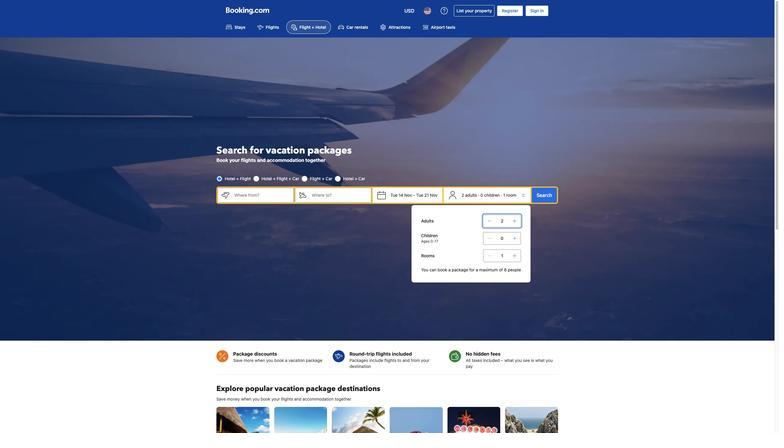 Task type: vqa. For each thing, say whether or not it's contained in the screenshot.
leftmost nov
yes



Task type: describe. For each thing, give the bounding box(es) containing it.
usd button
[[401, 4, 418, 18]]

included inside "no hidden fees all taxes included – what you see is what you pay"
[[484, 358, 500, 363]]

airport
[[431, 25, 445, 30]]

package discounts save more when you book a vacation package
[[233, 351, 323, 363]]

round-trip flights included packages include flights to and from your destination
[[350, 351, 430, 369]]

children
[[422, 233, 438, 238]]

for inside search for vacation packages book your flights and accommodation together
[[250, 144, 264, 157]]

more
[[244, 358, 254, 363]]

1 vertical spatial 1
[[502, 253, 504, 258]]

usd
[[405, 8, 415, 14]]

hotel + flight
[[225, 176, 251, 181]]

search for search
[[537, 193, 553, 198]]

popular
[[246, 384, 273, 394]]

attractions link
[[376, 20, 416, 34]]

sign
[[531, 8, 540, 13]]

children ages 0-17
[[422, 233, 439, 244]]

car rentals
[[347, 25, 369, 30]]

1 nov from the left
[[405, 193, 413, 198]]

pay
[[466, 364, 473, 369]]

all
[[466, 358, 471, 363]]

included inside round-trip flights included packages include flights to and from your destination
[[392, 351, 412, 357]]

list
[[457, 8, 464, 13]]

0 vertical spatial book
[[438, 267, 448, 273]]

taxes
[[472, 358, 483, 363]]

-
[[414, 193, 416, 198]]

is
[[532, 358, 535, 363]]

airport taxis link
[[418, 20, 461, 34]]

accommodation inside search for vacation packages book your flights and accommodation together
[[267, 157, 305, 163]]

+ for hotel + car
[[355, 176, 358, 181]]

17
[[435, 239, 439, 244]]

together inside explore popular vacation package destinations save money when you book your flights and accommodation together
[[335, 397, 352, 402]]

stays
[[235, 25, 246, 30]]

taxis
[[446, 25, 456, 30]]

package inside package discounts save more when you book a vacation package
[[306, 358, 323, 363]]

rentals
[[355, 25, 369, 30]]

fees
[[491, 351, 501, 357]]

when inside explore popular vacation package destinations save money when you book your flights and accommodation together
[[241, 397, 252, 402]]

0 vertical spatial 1
[[504, 193, 506, 198]]

8
[[505, 267, 507, 273]]

destination
[[350, 364, 371, 369]]

0 horizontal spatial 0
[[481, 193, 484, 198]]

you
[[422, 267, 429, 273]]

airport taxis
[[431, 25, 456, 30]]

hotel for hotel + flight
[[225, 176, 235, 181]]

flights inside search for vacation packages book your flights and accommodation together
[[241, 157, 256, 163]]

vacation for packages
[[266, 144, 305, 157]]

you right 'is'
[[546, 358, 553, 363]]

of
[[500, 267, 504, 273]]

trip
[[367, 351, 375, 357]]

tue 14 nov - tue 21 nov
[[391, 193, 438, 198]]

+ for flight + car
[[322, 176, 325, 181]]

your inside round-trip flights included packages include flights to and from your destination
[[422, 358, 430, 363]]

you inside package discounts save more when you book a vacation package
[[267, 358, 274, 363]]

register
[[502, 8, 519, 13]]

destinations
[[338, 384, 381, 394]]

you can book a package for a maximum of 8 people
[[422, 267, 522, 273]]

hotel for hotel + flight + car
[[262, 176, 272, 181]]

2 for 2
[[501, 218, 504, 224]]

search for search for vacation packages book your flights and accommodation together
[[217, 144, 248, 157]]

package
[[233, 351, 253, 357]]

flights inside explore popular vacation package destinations save money when you book your flights and accommodation together
[[281, 397, 293, 402]]

hotel + car
[[344, 176, 366, 181]]

package inside explore popular vacation package destinations save money when you book your flights and accommodation together
[[306, 384, 336, 394]]

your inside explore popular vacation package destinations save money when you book your flights and accommodation together
[[272, 397, 280, 402]]

round-
[[350, 351, 367, 357]]

rooms
[[422, 253, 435, 258]]

1 horizontal spatial 0
[[501, 236, 504, 241]]

flight + car
[[310, 176, 333, 181]]

and inside search for vacation packages book your flights and accommodation together
[[257, 157, 266, 163]]

no
[[466, 351, 473, 357]]

room
[[507, 193, 517, 198]]

+ for hotel + flight + car
[[273, 176, 276, 181]]

include
[[370, 358, 384, 363]]

Where to? field
[[307, 188, 372, 203]]

1 · from the left
[[479, 193, 480, 198]]

14
[[399, 193, 404, 198]]

2 · from the left
[[501, 193, 503, 198]]



Task type: locate. For each thing, give the bounding box(es) containing it.
–
[[501, 358, 504, 363]]

you left see
[[516, 358, 523, 363]]

vacation
[[266, 144, 305, 157], [289, 358, 305, 363], [275, 384, 304, 394]]

· right children
[[501, 193, 503, 198]]

2 vertical spatial and
[[295, 397, 302, 402]]

0
[[481, 193, 484, 198], [501, 236, 504, 241]]

0 vertical spatial together
[[306, 157, 326, 163]]

your inside search for vacation packages book your flights and accommodation together
[[230, 157, 240, 163]]

ages
[[422, 239, 430, 244]]

book down the discounts
[[275, 358, 284, 363]]

1 horizontal spatial included
[[484, 358, 500, 363]]

when right money
[[241, 397, 252, 402]]

children
[[485, 193, 500, 198]]

can
[[430, 267, 437, 273]]

0 horizontal spatial a
[[285, 358, 288, 363]]

flight
[[300, 25, 311, 30], [240, 176, 251, 181], [277, 176, 288, 181], [310, 176, 321, 181]]

explore
[[217, 384, 244, 394]]

hotel
[[316, 25, 326, 30], [225, 176, 235, 181], [262, 176, 272, 181], [344, 176, 354, 181]]

you
[[267, 358, 274, 363], [516, 358, 523, 363], [546, 358, 553, 363], [253, 397, 260, 402]]

attractions
[[389, 25, 411, 30]]

your
[[465, 8, 474, 13], [230, 157, 240, 163], [422, 358, 430, 363], [272, 397, 280, 402]]

what right –
[[505, 358, 514, 363]]

2 what from the left
[[536, 358, 545, 363]]

hotel inside flight + hotel link
[[316, 25, 326, 30]]

sign in link
[[526, 5, 549, 16]]

maximum
[[480, 267, 498, 273]]

1 up of
[[502, 253, 504, 258]]

what right 'is'
[[536, 358, 545, 363]]

1 vertical spatial accommodation
[[303, 397, 334, 402]]

book right can
[[438, 267, 448, 273]]

2 down 2 adults · 0 children · 1 room
[[501, 218, 504, 224]]

1 vertical spatial package
[[306, 358, 323, 363]]

2 vertical spatial book
[[261, 397, 271, 402]]

+ for hotel + flight
[[237, 176, 239, 181]]

2 nov from the left
[[430, 193, 438, 198]]

accommodation inside explore popular vacation package destinations save money when you book your flights and accommodation together
[[303, 397, 334, 402]]

for
[[250, 144, 264, 157], [470, 267, 475, 273]]

1 horizontal spatial and
[[295, 397, 302, 402]]

included up to in the bottom right of the page
[[392, 351, 412, 357]]

1 what from the left
[[505, 358, 514, 363]]

when down the discounts
[[255, 358, 265, 363]]

when
[[255, 358, 265, 363], [241, 397, 252, 402]]

booking.com online hotel reservations image
[[226, 7, 270, 14]]

1
[[504, 193, 506, 198], [502, 253, 504, 258]]

vacation inside package discounts save more when you book a vacation package
[[289, 358, 305, 363]]

nov left -
[[405, 193, 413, 198]]

from
[[411, 358, 420, 363]]

flights
[[241, 157, 256, 163], [376, 351, 391, 357], [385, 358, 397, 363], [281, 397, 293, 402]]

book inside package discounts save more when you book a vacation package
[[275, 358, 284, 363]]

you inside explore popular vacation package destinations save money when you book your flights and accommodation together
[[253, 397, 260, 402]]

search inside button
[[537, 193, 553, 198]]

2 adults · 0 children · 1 room
[[462, 193, 517, 198]]

search
[[217, 144, 248, 157], [537, 193, 553, 198]]

0 vertical spatial save
[[233, 358, 243, 363]]

1 horizontal spatial search
[[537, 193, 553, 198]]

1 horizontal spatial a
[[449, 267, 451, 273]]

list your property link
[[454, 5, 495, 17]]

and inside explore popular vacation package destinations save money when you book your flights and accommodation together
[[295, 397, 302, 402]]

your right "list"
[[465, 8, 474, 13]]

0 horizontal spatial 2
[[462, 193, 465, 198]]

discounts
[[254, 351, 277, 357]]

1 vertical spatial search
[[537, 193, 553, 198]]

your right from
[[422, 358, 430, 363]]

search inside search for vacation packages book your flights and accommodation together
[[217, 144, 248, 157]]

0 vertical spatial and
[[257, 157, 266, 163]]

+
[[312, 25, 315, 30], [237, 176, 239, 181], [273, 176, 276, 181], [289, 176, 292, 181], [322, 176, 325, 181], [355, 176, 358, 181]]

2 for 2 adults · 0 children · 1 room
[[462, 193, 465, 198]]

1 vertical spatial for
[[470, 267, 475, 273]]

packages
[[308, 144, 352, 157]]

sign in
[[531, 8, 544, 13]]

1 vertical spatial included
[[484, 358, 500, 363]]

2 vertical spatial package
[[306, 384, 336, 394]]

1 vertical spatial when
[[241, 397, 252, 402]]

1 left room
[[504, 193, 506, 198]]

car
[[347, 25, 354, 30], [293, 176, 300, 181], [326, 176, 333, 181], [359, 176, 366, 181]]

1 horizontal spatial what
[[536, 358, 545, 363]]

money
[[227, 397, 240, 402]]

flight + hotel link
[[287, 20, 331, 34]]

nov right 21
[[430, 193, 438, 198]]

2 vertical spatial vacation
[[275, 384, 304, 394]]

0 horizontal spatial nov
[[405, 193, 413, 198]]

save left money
[[217, 397, 226, 402]]

together down "packages"
[[306, 157, 326, 163]]

tue left 14 on the right top of page
[[391, 193, 398, 198]]

0 vertical spatial accommodation
[[267, 157, 305, 163]]

you down the popular
[[253, 397, 260, 402]]

0 horizontal spatial together
[[306, 157, 326, 163]]

hotel + flight + car
[[262, 176, 300, 181]]

together
[[306, 157, 326, 163], [335, 397, 352, 402]]

2 horizontal spatial a
[[476, 267, 479, 273]]

0 horizontal spatial for
[[250, 144, 264, 157]]

stays link
[[221, 20, 250, 34]]

1 horizontal spatial together
[[335, 397, 352, 402]]

0 vertical spatial package
[[452, 267, 469, 273]]

save inside explore popular vacation package destinations save money when you book your flights and accommodation together
[[217, 397, 226, 402]]

property
[[475, 8, 493, 13]]

register link
[[498, 5, 524, 16]]

1 vertical spatial vacation
[[289, 358, 305, 363]]

tue
[[391, 193, 398, 198], [417, 193, 424, 198]]

when inside package discounts save more when you book a vacation package
[[255, 358, 265, 363]]

1 horizontal spatial tue
[[417, 193, 424, 198]]

0 horizontal spatial and
[[257, 157, 266, 163]]

package
[[452, 267, 469, 273], [306, 358, 323, 363], [306, 384, 336, 394]]

2 horizontal spatial and
[[403, 358, 410, 363]]

accommodation
[[267, 157, 305, 163], [303, 397, 334, 402]]

0 horizontal spatial book
[[261, 397, 271, 402]]

0 vertical spatial 2
[[462, 193, 465, 198]]

1 horizontal spatial nov
[[430, 193, 438, 198]]

no hidden fees all taxes included – what you see is what you pay
[[466, 351, 553, 369]]

0 vertical spatial for
[[250, 144, 264, 157]]

and
[[257, 157, 266, 163], [403, 358, 410, 363], [295, 397, 302, 402]]

0 vertical spatial vacation
[[266, 144, 305, 157]]

·
[[479, 193, 480, 198], [501, 193, 503, 198]]

in
[[541, 8, 544, 13]]

what
[[505, 358, 514, 363], [536, 358, 545, 363]]

1 horizontal spatial book
[[275, 358, 284, 363]]

2 horizontal spatial book
[[438, 267, 448, 273]]

0 vertical spatial 0
[[481, 193, 484, 198]]

hidden
[[474, 351, 490, 357]]

your right book
[[230, 157, 240, 163]]

0 horizontal spatial included
[[392, 351, 412, 357]]

2 tue from the left
[[417, 193, 424, 198]]

car rentals link
[[334, 20, 373, 34]]

together inside search for vacation packages book your flights and accommodation together
[[306, 157, 326, 163]]

your down the popular
[[272, 397, 280, 402]]

1 vertical spatial and
[[403, 358, 410, 363]]

0 horizontal spatial when
[[241, 397, 252, 402]]

vacation inside explore popular vacation package destinations save money when you book your flights and accommodation together
[[275, 384, 304, 394]]

vacation inside search for vacation packages book your flights and accommodation together
[[266, 144, 305, 157]]

adults
[[466, 193, 478, 198]]

and inside round-trip flights included packages include flights to and from your destination
[[403, 358, 410, 363]]

1 horizontal spatial for
[[470, 267, 475, 273]]

flights
[[266, 25, 279, 30]]

Where from? field
[[230, 188, 294, 203]]

a inside package discounts save more when you book a vacation package
[[285, 358, 288, 363]]

flight + hotel
[[300, 25, 326, 30]]

explore popular vacation package destinations save money when you book your flights and accommodation together
[[217, 384, 381, 402]]

vacation for package
[[275, 384, 304, 394]]

0 horizontal spatial save
[[217, 397, 226, 402]]

you down the discounts
[[267, 358, 274, 363]]

1 vertical spatial together
[[335, 397, 352, 402]]

+ for flight + hotel
[[312, 25, 315, 30]]

tue right -
[[417, 193, 424, 198]]

included down fees
[[484, 358, 500, 363]]

2 left adults
[[462, 193, 465, 198]]

1 tue from the left
[[391, 193, 398, 198]]

1 vertical spatial book
[[275, 358, 284, 363]]

0 vertical spatial search
[[217, 144, 248, 157]]

search button
[[532, 188, 558, 203]]

flights link
[[253, 20, 284, 34]]

included
[[392, 351, 412, 357], [484, 358, 500, 363]]

0 horizontal spatial what
[[505, 358, 514, 363]]

search for vacation packages book your flights and accommodation together
[[217, 144, 352, 163]]

0 vertical spatial when
[[255, 358, 265, 363]]

1 horizontal spatial ·
[[501, 193, 503, 198]]

0 horizontal spatial ·
[[479, 193, 480, 198]]

nov
[[405, 193, 413, 198], [430, 193, 438, 198]]

0-
[[431, 239, 435, 244]]

0 horizontal spatial tue
[[391, 193, 398, 198]]

21
[[425, 193, 429, 198]]

book
[[438, 267, 448, 273], [275, 358, 284, 363], [261, 397, 271, 402]]

hotel for hotel + car
[[344, 176, 354, 181]]

1 horizontal spatial 2
[[501, 218, 504, 224]]

see
[[524, 358, 531, 363]]

save down package
[[233, 358, 243, 363]]

1 vertical spatial 2
[[501, 218, 504, 224]]

adults
[[422, 218, 434, 224]]

to
[[398, 358, 402, 363]]

list your property
[[457, 8, 493, 13]]

book inside explore popular vacation package destinations save money when you book your flights and accommodation together
[[261, 397, 271, 402]]

1 horizontal spatial save
[[233, 358, 243, 363]]

packages
[[350, 358, 369, 363]]

book
[[217, 157, 228, 163]]

1 horizontal spatial when
[[255, 358, 265, 363]]

0 vertical spatial included
[[392, 351, 412, 357]]

0 horizontal spatial search
[[217, 144, 248, 157]]

· right adults
[[479, 193, 480, 198]]

1 vertical spatial 0
[[501, 236, 504, 241]]

book down the popular
[[261, 397, 271, 402]]

save inside package discounts save more when you book a vacation package
[[233, 358, 243, 363]]

1 vertical spatial save
[[217, 397, 226, 402]]

a
[[449, 267, 451, 273], [476, 267, 479, 273], [285, 358, 288, 363]]

people
[[508, 267, 522, 273]]

together down destinations
[[335, 397, 352, 402]]



